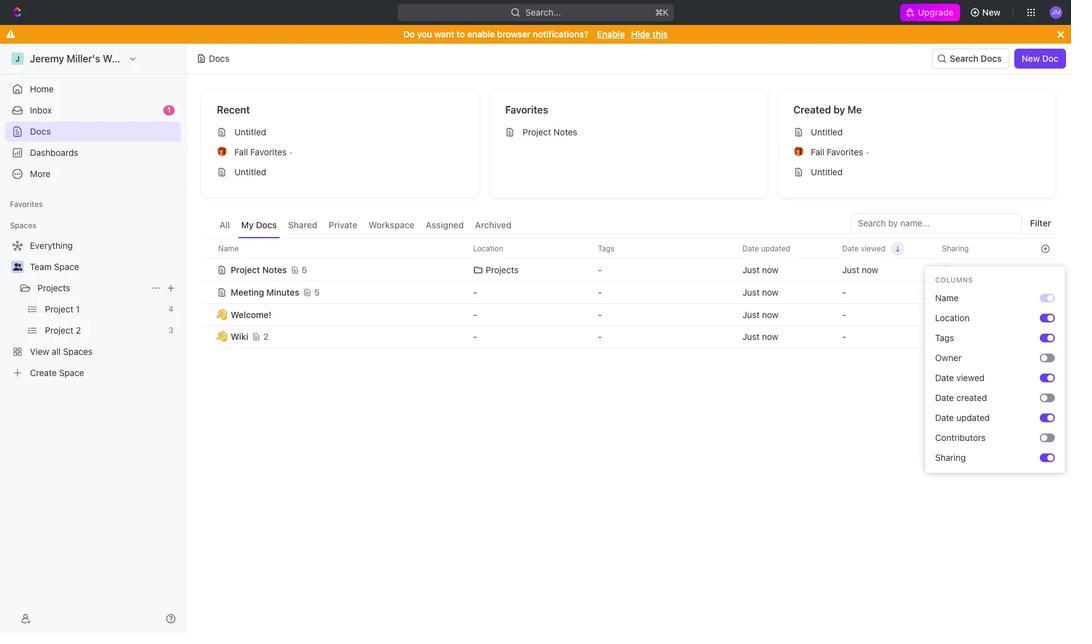 Task type: describe. For each thing, give the bounding box(es) containing it.
cell for project notes
[[201, 258, 215, 281]]

archived
[[475, 220, 512, 230]]

row containing meeting minutes
[[201, 280, 1057, 305]]

docs up recent
[[209, 53, 230, 64]]

row containing wiki
[[201, 324, 1057, 349]]

location inside "row"
[[473, 244, 504, 253]]

workspace
[[369, 220, 415, 230]]

project notes inside "link"
[[523, 127, 578, 137]]

project notes link
[[500, 122, 758, 142]]

want
[[435, 29, 455, 39]]

workspace button
[[366, 213, 418, 238]]

• for recent
[[289, 147, 293, 157]]

1 vertical spatial project notes
[[231, 264, 287, 275]]

new for new doc
[[1022, 53, 1040, 64]]

1 vertical spatial date updated
[[936, 412, 990, 423]]

date viewed button
[[835, 239, 905, 258]]

created by me
[[794, 104, 862, 115]]

table containing project notes
[[201, 238, 1057, 349]]

1 horizontal spatial projects
[[486, 264, 519, 275]]

1 vertical spatial name
[[936, 293, 959, 303]]

cell for wiki
[[201, 326, 215, 348]]

upgrade
[[918, 7, 954, 17]]

docs inside search docs button
[[981, 53, 1002, 64]]

fall for created by me
[[811, 147, 825, 157]]

home link
[[5, 79, 181, 99]]

docs inside sidebar navigation
[[30, 126, 51, 137]]

enable
[[467, 29, 495, 39]]

projects link
[[37, 278, 146, 298]]

home
[[30, 84, 54, 94]]

row containing project notes
[[201, 257, 1057, 282]]

row containing name
[[201, 238, 1057, 259]]

search docs
[[950, 53, 1002, 64]]

shared
[[288, 220, 318, 230]]

5 for meeting minutes
[[314, 287, 320, 297]]

do
[[404, 29, 415, 39]]

🎁 for created by me
[[794, 147, 804, 157]]

1 horizontal spatial tags
[[936, 332, 955, 343]]

search...
[[526, 7, 561, 17]]

favorites inside button
[[10, 200, 43, 209]]

now for wiki
[[762, 331, 779, 342]]

date updated button
[[735, 239, 798, 258]]

updated inside button
[[761, 244, 791, 253]]

all button
[[216, 213, 233, 238]]

contributors
[[936, 432, 986, 443]]

just for wiki
[[743, 331, 760, 342]]

to
[[457, 29, 465, 39]]

date inside date viewed button
[[843, 244, 859, 253]]

hide
[[631, 29, 650, 39]]

doc
[[1043, 53, 1059, 64]]

new doc button
[[1015, 49, 1067, 69]]

wiki
[[231, 331, 248, 342]]

created
[[957, 392, 988, 403]]

tab list containing all
[[216, 213, 515, 238]]

new button
[[965, 2, 1009, 22]]

just now for project notes
[[743, 264, 779, 275]]

project inside "row"
[[231, 264, 260, 275]]

search docs button
[[933, 49, 1010, 69]]

tree inside sidebar navigation
[[5, 236, 181, 383]]

team space link
[[30, 257, 178, 277]]

⌘k
[[655, 7, 669, 17]]

just for meeting minutes
[[743, 287, 760, 297]]

projects inside 'tree'
[[37, 283, 70, 293]]

owner
[[936, 352, 962, 363]]

Search by name... text field
[[858, 214, 1016, 233]]

fall for recent
[[235, 147, 248, 157]]

columns
[[936, 276, 974, 284]]

viewed inside button
[[861, 244, 886, 253]]

1 vertical spatial sharing
[[936, 452, 966, 463]]

user group image
[[13, 263, 22, 271]]

new for new
[[983, 7, 1001, 17]]

dashboards
[[30, 147, 78, 158]]

notifications?
[[533, 29, 589, 39]]

archived button
[[472, 213, 515, 238]]

recent
[[217, 104, 250, 115]]

meeting
[[231, 287, 264, 297]]

fall favorites • for recent
[[235, 147, 293, 157]]

private
[[329, 220, 358, 230]]



Task type: locate. For each thing, give the bounding box(es) containing it.
just now for wiki
[[743, 331, 779, 342]]

1 fall from the left
[[235, 147, 248, 157]]

now for meeting minutes
[[762, 287, 779, 297]]

1 horizontal spatial project
[[523, 127, 551, 137]]

sidebar navigation
[[0, 44, 186, 633]]

shared button
[[285, 213, 321, 238]]

1 horizontal spatial updated
[[957, 412, 990, 423]]

tree containing team space
[[5, 236, 181, 383]]

new doc
[[1022, 53, 1059, 64]]

my docs button
[[238, 213, 280, 238]]

dashboards link
[[5, 143, 181, 163]]

0 horizontal spatial •
[[289, 147, 293, 157]]

project inside "link"
[[523, 127, 551, 137]]

this
[[653, 29, 668, 39]]

2 cell from the top
[[201, 281, 215, 303]]

now for project notes
[[762, 264, 779, 275]]

untitled link
[[212, 122, 469, 142], [789, 122, 1046, 142], [212, 162, 469, 182], [789, 162, 1046, 182]]

0 horizontal spatial date viewed
[[843, 244, 886, 253]]

assigned button
[[423, 213, 467, 238]]

location down columns
[[936, 312, 970, 323]]

docs
[[209, 53, 230, 64], [981, 53, 1002, 64], [30, 126, 51, 137], [256, 220, 277, 230]]

1 horizontal spatial fall
[[811, 147, 825, 157]]

1 horizontal spatial location
[[936, 312, 970, 323]]

0 vertical spatial updated
[[761, 244, 791, 253]]

0 horizontal spatial tags
[[598, 244, 615, 253]]

0 horizontal spatial new
[[983, 7, 1001, 17]]

1 horizontal spatial notes
[[554, 127, 578, 137]]

2 fall from the left
[[811, 147, 825, 157]]

sharing down contributors
[[936, 452, 966, 463]]

untitled
[[235, 127, 266, 137], [811, 127, 843, 137], [235, 167, 266, 177], [811, 167, 843, 177]]

updated
[[761, 244, 791, 253], [957, 412, 990, 423]]

0 horizontal spatial 5
[[302, 264, 307, 275]]

cell for meeting minutes
[[201, 281, 215, 303]]

date updated inside button
[[743, 244, 791, 253]]

projects down archived button
[[486, 264, 519, 275]]

date viewed inside button
[[843, 244, 886, 253]]

0 vertical spatial name
[[218, 244, 239, 253]]

welcome!
[[231, 309, 272, 320]]

docs down inbox
[[30, 126, 51, 137]]

0 horizontal spatial 🎁
[[217, 147, 227, 157]]

docs link
[[5, 122, 181, 142]]

project
[[523, 127, 551, 137], [231, 264, 260, 275]]

name down columns
[[936, 293, 959, 303]]

1 horizontal spatial 5
[[314, 287, 320, 297]]

my
[[241, 220, 254, 230]]

1 horizontal spatial new
[[1022, 53, 1040, 64]]

1 horizontal spatial 🎁
[[794, 147, 804, 157]]

welcome! button
[[217, 303, 458, 326]]

1 vertical spatial location
[[936, 312, 970, 323]]

notes
[[554, 127, 578, 137], [262, 264, 287, 275]]

viewed
[[861, 244, 886, 253], [957, 372, 985, 383]]

docs inside my docs button
[[256, 220, 277, 230]]

date inside button
[[743, 244, 759, 253]]

1 horizontal spatial fall favorites •
[[811, 147, 870, 157]]

1 horizontal spatial viewed
[[957, 372, 985, 383]]

created
[[794, 104, 832, 115]]

1 • from the left
[[289, 147, 293, 157]]

minutes
[[267, 287, 300, 297]]

3 row from the top
[[201, 280, 1057, 305]]

spaces
[[10, 221, 36, 230]]

upgrade link
[[901, 4, 960, 21]]

tab list
[[216, 213, 515, 238]]

fall down recent
[[235, 147, 248, 157]]

now
[[762, 264, 779, 275], [862, 264, 879, 275], [762, 287, 779, 297], [762, 309, 779, 320], [762, 331, 779, 342]]

team
[[30, 261, 52, 272]]

5
[[302, 264, 307, 275], [314, 287, 320, 297]]

• for created by me
[[866, 147, 870, 157]]

favorites
[[505, 104, 549, 115], [250, 147, 287, 157], [827, 147, 864, 157], [10, 200, 43, 209]]

column header
[[201, 238, 215, 259]]

0 horizontal spatial projects
[[37, 283, 70, 293]]

docs right my
[[256, 220, 277, 230]]

notes inside "row"
[[262, 264, 287, 275]]

location down archived button
[[473, 244, 504, 253]]

1 🎁 from the left
[[217, 147, 227, 157]]

tags
[[598, 244, 615, 253], [936, 332, 955, 343]]

projects down team space
[[37, 283, 70, 293]]

just now
[[743, 264, 779, 275], [843, 264, 879, 275], [743, 287, 779, 297], [743, 309, 779, 320], [743, 331, 779, 342]]

0 vertical spatial location
[[473, 244, 504, 253]]

0 horizontal spatial name
[[218, 244, 239, 253]]

1
[[167, 105, 171, 115]]

1 row from the top
[[201, 238, 1057, 259]]

1 vertical spatial date viewed
[[936, 372, 985, 383]]

tree
[[5, 236, 181, 383]]

by
[[834, 104, 846, 115]]

0 vertical spatial date viewed
[[843, 244, 886, 253]]

0 vertical spatial sharing
[[942, 244, 969, 253]]

date created
[[936, 392, 988, 403]]

just
[[743, 264, 760, 275], [843, 264, 860, 275], [743, 287, 760, 297], [743, 309, 760, 320], [743, 331, 760, 342]]

1 fall favorites • from the left
[[235, 147, 293, 157]]

1 horizontal spatial project notes
[[523, 127, 578, 137]]

0 vertical spatial tags
[[598, 244, 615, 253]]

1 vertical spatial projects
[[37, 283, 70, 293]]

1 vertical spatial new
[[1022, 53, 1040, 64]]

just for project notes
[[743, 264, 760, 275]]

1 vertical spatial notes
[[262, 264, 287, 275]]

0 horizontal spatial notes
[[262, 264, 287, 275]]

🎁 for recent
[[217, 147, 227, 157]]

2 🎁 from the left
[[794, 147, 804, 157]]

do you want to enable browser notifications? enable hide this
[[404, 29, 668, 39]]

projects
[[486, 264, 519, 275], [37, 283, 70, 293]]

0 vertical spatial project notes
[[523, 127, 578, 137]]

0 horizontal spatial updated
[[761, 244, 791, 253]]

🎁 down created
[[794, 147, 804, 157]]

0 vertical spatial viewed
[[861, 244, 886, 253]]

search
[[950, 53, 979, 64]]

4 cell from the top
[[201, 326, 215, 348]]

name
[[218, 244, 239, 253], [936, 293, 959, 303]]

0 vertical spatial 5
[[302, 264, 307, 275]]

space
[[54, 261, 79, 272]]

table
[[201, 238, 1057, 349]]

-
[[598, 264, 602, 275], [473, 287, 477, 297], [598, 287, 602, 297], [843, 287, 847, 297], [473, 309, 477, 320], [598, 309, 602, 320], [843, 309, 847, 320], [473, 331, 477, 342], [598, 331, 602, 342], [843, 331, 847, 342]]

sharing inside "row"
[[942, 244, 969, 253]]

date viewed
[[843, 244, 886, 253], [936, 372, 985, 383]]

new left doc
[[1022, 53, 1040, 64]]

0 horizontal spatial project
[[231, 264, 260, 275]]

1 vertical spatial updated
[[957, 412, 990, 423]]

2 row from the top
[[201, 257, 1057, 282]]

row containing welcome!
[[201, 303, 1057, 326]]

fall favorites • down by
[[811, 147, 870, 157]]

new up search docs
[[983, 7, 1001, 17]]

0 horizontal spatial fall
[[235, 147, 248, 157]]

0 horizontal spatial fall favorites •
[[235, 147, 293, 157]]

1 vertical spatial 5
[[314, 287, 320, 297]]

all
[[220, 220, 230, 230]]

fall favorites •
[[235, 147, 293, 157], [811, 147, 870, 157]]

name inside "row"
[[218, 244, 239, 253]]

fall
[[235, 147, 248, 157], [811, 147, 825, 157]]

new inside button
[[983, 7, 1001, 17]]

location
[[473, 244, 504, 253], [936, 312, 970, 323]]

🎁 down recent
[[217, 147, 227, 157]]

date updated
[[743, 244, 791, 253], [936, 412, 990, 423]]

4 row from the top
[[201, 303, 1057, 326]]

favorites button
[[5, 197, 48, 212]]

2 • from the left
[[866, 147, 870, 157]]

cell
[[201, 258, 215, 281], [201, 281, 215, 303], [201, 303, 215, 326], [201, 326, 215, 348]]

1 vertical spatial project
[[231, 264, 260, 275]]

1 vertical spatial viewed
[[957, 372, 985, 383]]

5 up welcome! button
[[314, 287, 320, 297]]

0 vertical spatial notes
[[554, 127, 578, 137]]

new
[[983, 7, 1001, 17], [1022, 53, 1040, 64]]

0 vertical spatial new
[[983, 7, 1001, 17]]

just now for meeting minutes
[[743, 287, 779, 297]]

browser
[[497, 29, 531, 39]]

2
[[263, 331, 269, 342]]

date
[[743, 244, 759, 253], [843, 244, 859, 253], [936, 372, 954, 383], [936, 392, 954, 403], [936, 412, 954, 423]]

1 horizontal spatial date updated
[[936, 412, 990, 423]]

0 vertical spatial project
[[523, 127, 551, 137]]

•
[[289, 147, 293, 157], [866, 147, 870, 157]]

column header inside table
[[201, 238, 215, 259]]

fall favorites • for created by me
[[811, 147, 870, 157]]

private button
[[326, 213, 361, 238]]

enable
[[597, 29, 625, 39]]

0 horizontal spatial viewed
[[861, 244, 886, 253]]

tags inside "row"
[[598, 244, 615, 253]]

sharing down the search by name... text field
[[942, 244, 969, 253]]

0 horizontal spatial project notes
[[231, 264, 287, 275]]

new inside button
[[1022, 53, 1040, 64]]

name down all "button" at the top of page
[[218, 244, 239, 253]]

you
[[417, 29, 432, 39]]

5 row from the top
[[201, 324, 1057, 349]]

1 cell from the top
[[201, 258, 215, 281]]

2 fall favorites • from the left
[[811, 147, 870, 157]]

sharing
[[942, 244, 969, 253], [936, 452, 966, 463]]

5 down shared button
[[302, 264, 307, 275]]

0 vertical spatial date updated
[[743, 244, 791, 253]]

fall favorites • down recent
[[235, 147, 293, 157]]

🎁
[[217, 147, 227, 157], [794, 147, 804, 157]]

notes inside "link"
[[554, 127, 578, 137]]

0 horizontal spatial location
[[473, 244, 504, 253]]

team space
[[30, 261, 79, 272]]

fall down created
[[811, 147, 825, 157]]

inbox
[[30, 105, 52, 115]]

meeting minutes
[[231, 287, 300, 297]]

1 vertical spatial tags
[[936, 332, 955, 343]]

1 horizontal spatial name
[[936, 293, 959, 303]]

docs right search
[[981, 53, 1002, 64]]

1 horizontal spatial •
[[866, 147, 870, 157]]

project notes
[[523, 127, 578, 137], [231, 264, 287, 275]]

1 horizontal spatial date viewed
[[936, 372, 985, 383]]

0 vertical spatial projects
[[486, 264, 519, 275]]

assigned
[[426, 220, 464, 230]]

0 horizontal spatial date updated
[[743, 244, 791, 253]]

my docs
[[241, 220, 277, 230]]

5 for project notes
[[302, 264, 307, 275]]

me
[[848, 104, 862, 115]]

row
[[201, 238, 1057, 259], [201, 257, 1057, 282], [201, 280, 1057, 305], [201, 303, 1057, 326], [201, 324, 1057, 349]]

3 cell from the top
[[201, 303, 215, 326]]



Task type: vqa. For each thing, say whether or not it's contained in the screenshot.
'gantt' link
no



